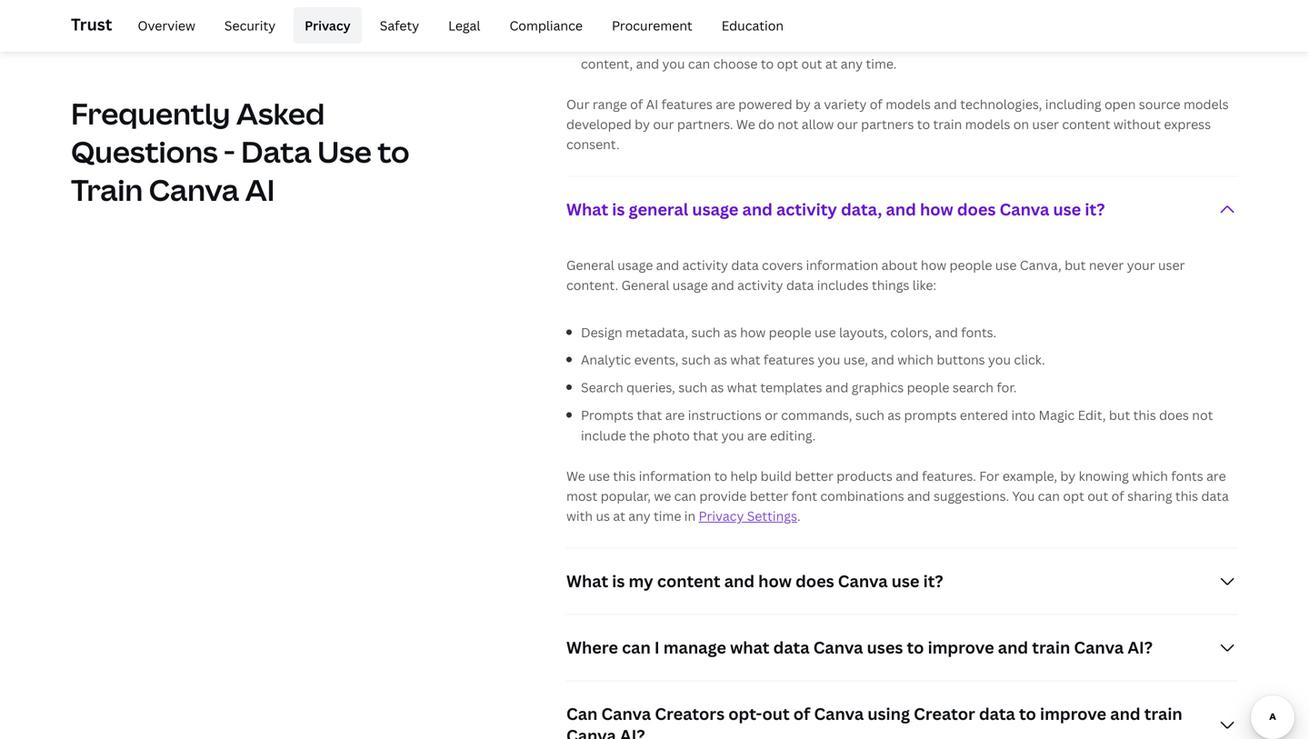 Task type: describe. For each thing, give the bounding box(es) containing it.
i
[[655, 637, 660, 659]]

activity down general
[[683, 256, 729, 274]]

never
[[1090, 256, 1125, 274]]

include inside prompts that are instructions or commands, such as prompts entered into magic edit, but this does not include the photo that you are editing.
[[581, 427, 627, 444]]

general usage and activity from our users who have not opted out. this includes things like design metadata, such as what color and font combinations are popular with our community and other anonymised information detailed below. most importantly, this does not include your private design content, and you can choose to opt out at any time.
[[581, 0, 1193, 72]]

use inside we use this information to help build better products and features. for example, by knowing which fonts are most popular, we can provide better font combinations and suggestions. you can opt out of sharing this data with us at any time in
[[589, 467, 610, 485]]

to inside general usage and activity from our users who have not opted out. this includes things like design metadata, such as what color and font combinations are popular with our community and other anonymised information detailed below. most importantly, this does not include your private design content, and you can choose to opt out at any time.
[[761, 55, 774, 72]]

our left partners. at top right
[[653, 115, 675, 133]]

graphics
[[852, 379, 904, 396]]

1 vertical spatial better
[[750, 487, 789, 505]]

time
[[654, 507, 682, 525]]

covers
[[762, 256, 803, 274]]

use inside 'what is general usage and activity data, and how does canva use it?' dropdown button
[[1054, 198, 1082, 220]]

out inside can canva creators opt-out of canva using creator data to improve and train canva ai?
[[763, 703, 790, 725]]

activity inside dropdown button
[[777, 198, 838, 220]]

data inside we use this information to help build better products and features. for example, by knowing which fonts are most popular, we can provide better font combinations and suggestions. you can opt out of sharing this data with us at any time in
[[1202, 487, 1230, 505]]

combinations inside we use this information to help build better products and features. for example, by knowing which fonts are most popular, we can provide better font combinations and suggestions. you can opt out of sharing this data with us at any time in
[[821, 487, 905, 505]]

general for general usage and activity data covers information about how people use canva, but never your user content. general usage and activity data includes things like:
[[567, 256, 615, 274]]

of right range
[[631, 95, 643, 113]]

compliance
[[510, 17, 583, 34]]

usage inside dropdown button
[[693, 198, 739, 220]]

time.
[[866, 55, 897, 72]]

as for events,
[[714, 351, 728, 369]]

we inside we use this information to help build better products and features. for example, by knowing which fonts are most popular, we can provide better font combinations and suggestions. you can opt out of sharing this data with us at any time in
[[567, 467, 586, 485]]

data
[[241, 132, 312, 171]]

events,
[[635, 351, 679, 369]]

where can i manage what data canva uses to improve and train canva ai?
[[567, 637, 1153, 659]]

we inside our range of ai features are powered by a variety of models and technologies, including open source models developed by our partners. we do not allow our partners to train models on user content without express consent.
[[737, 115, 756, 133]]

general for general usage and activity from our users who have not opted out. this includes things like design metadata, such as what color and font combinations are popular with our community and other anonymised information detailed below. most importantly, this does not include your private design content, and you can choose to opt out at any time.
[[581, 0, 629, 11]]

privacy for privacy settings .
[[699, 507, 744, 525]]

your inside general usage and activity from our users who have not opted out. this includes things like design metadata, such as what color and font combinations are popular with our community and other anonymised information detailed below. most importantly, this does not include your private design content, and you can choose to opt out at any time.
[[1075, 35, 1103, 52]]

0 vertical spatial that
[[637, 407, 663, 424]]

1 horizontal spatial models
[[966, 115, 1011, 133]]

0 horizontal spatial which
[[898, 351, 934, 369]]

and inside can canva creators opt-out of canva using creator data to improve and train canva ai?
[[1111, 703, 1141, 725]]

privacy link
[[294, 7, 362, 44]]

are down the or
[[748, 427, 767, 444]]

knowing
[[1079, 467, 1130, 485]]

our right from in the top of the page
[[779, 0, 800, 11]]

not right "have"
[[901, 0, 922, 11]]

usage inside general usage and activity from our users who have not opted out. this includes things like design metadata, such as what color and font combinations are popular with our community and other anonymised information detailed below. most importantly, this does not include your private design content, and you can choose to opt out at any time.
[[632, 0, 668, 11]]

products
[[837, 467, 893, 485]]

edit,
[[1079, 407, 1107, 424]]

such inside general usage and activity from our users who have not opted out. this includes things like design metadata, such as what color and font combinations are popular with our community and other anonymised information detailed below. most importantly, this does not include your private design content, and you can choose to opt out at any time.
[[647, 14, 676, 32]]

use,
[[844, 351, 869, 369]]

can canva creators opt-out of canva using creator data to improve and train canva ai? button
[[567, 682, 1239, 740]]

settings
[[748, 507, 798, 525]]

provide
[[700, 487, 747, 505]]

opt-
[[729, 703, 763, 725]]

by inside we use this information to help build better products and features. for example, by knowing which fonts are most popular, we can provide better font combinations and suggestions. you can opt out of sharing this data with us at any time in
[[1061, 467, 1076, 485]]

we
[[654, 487, 672, 505]]

our down variety
[[838, 115, 859, 133]]

where
[[567, 637, 619, 659]]

how right data,
[[921, 198, 954, 220]]

not down the this
[[1003, 35, 1024, 52]]

canva inside frequently asked questions - data use to train canva ai
[[149, 170, 239, 210]]

can inside dropdown button
[[622, 637, 651, 659]]

includes inside general usage and activity data covers information about how people use canva, but never your user content. general usage and activity data includes things like:
[[818, 276, 869, 294]]

fonts
[[1172, 467, 1204, 485]]

questions
[[71, 132, 218, 171]]

can
[[567, 703, 598, 725]]

usage down general
[[673, 276, 709, 294]]

data down what is my content and how does canva use it?
[[774, 637, 810, 659]]

how up analytic events, such as what features you use, and which buttons you click.
[[741, 324, 766, 341]]

is for my
[[613, 570, 625, 593]]

to inside our range of ai features are powered by a variety of models and technologies, including open source models developed by our partners. we do not allow our partners to train models on user content without express consent.
[[918, 115, 931, 133]]

from
[[746, 0, 776, 11]]

search
[[581, 379, 624, 396]]

2 vertical spatial people
[[908, 379, 950, 396]]

commands,
[[782, 407, 853, 424]]

1 vertical spatial design
[[1153, 35, 1193, 52]]

general usage and activity data covers information about how people use canva, but never your user content. general usage and activity data includes things like:
[[567, 256, 1186, 294]]

legal
[[449, 17, 481, 34]]

help
[[731, 467, 758, 485]]

in
[[685, 507, 696, 525]]

data,
[[842, 198, 883, 220]]

color
[[729, 14, 761, 32]]

1 horizontal spatial features
[[764, 351, 815, 369]]

express
[[1165, 115, 1212, 133]]

you up for.
[[989, 351, 1012, 369]]

general
[[629, 198, 689, 220]]

other
[[1133, 14, 1167, 32]]

menu bar containing overview
[[120, 7, 795, 44]]

overview
[[138, 17, 196, 34]]

on
[[1014, 115, 1030, 133]]

what for templates
[[728, 379, 758, 396]]

you left use,
[[818, 351, 841, 369]]

out.
[[965, 0, 989, 11]]

as inside prompts that are instructions or commands, such as prompts entered into magic edit, but this does not include the photo that you are editing.
[[888, 407, 902, 424]]

what for what is my content and how does canva use it?
[[567, 570, 609, 593]]

canva,
[[1020, 256, 1062, 274]]

compliance link
[[499, 7, 594, 44]]

content,
[[581, 55, 633, 72]]

train inside our range of ai features are powered by a variety of models and technologies, including open source models developed by our partners. we do not allow our partners to train models on user content without express consent.
[[934, 115, 963, 133]]

can right the you
[[1039, 487, 1061, 505]]

are up photo
[[666, 407, 685, 424]]

or
[[765, 407, 779, 424]]

content inside our range of ai features are powered by a variety of models and technologies, including open source models developed by our partners. we do not allow our partners to train models on user content without express consent.
[[1063, 115, 1111, 133]]

at inside general usage and activity from our users who have not opted out. this includes things like design metadata, such as what color and font combinations are popular with our community and other anonymised information detailed below. most importantly, this does not include your private design content, and you can choose to opt out at any time.
[[826, 55, 838, 72]]

0 horizontal spatial by
[[635, 115, 650, 133]]

content inside dropdown button
[[658, 570, 721, 593]]

what for data
[[731, 637, 770, 659]]

range
[[593, 95, 627, 113]]

0 vertical spatial by
[[796, 95, 811, 113]]

2 vertical spatial general
[[622, 276, 670, 294]]

legal link
[[438, 7, 492, 44]]

what is my content and how does canva use it? button
[[567, 549, 1239, 614]]

and inside where can i manage what data canva uses to improve and train canva ai? dropdown button
[[999, 637, 1029, 659]]

search
[[953, 379, 994, 396]]

what for what is general usage and activity data, and how does canva use it?
[[567, 198, 609, 220]]

security
[[225, 17, 276, 34]]

what is general usage and activity data, and how does canva use it?
[[567, 198, 1106, 220]]

design metadata, such as how people use layouts, colors, and fonts.
[[581, 324, 997, 341]]

1 vertical spatial people
[[769, 324, 812, 341]]

opt inside general usage and activity from our users who have not opted out. this includes things like design metadata, such as what color and font combinations are popular with our community and other anonymised information detailed below. most importantly, this does not include your private design content, and you can choose to opt out at any time.
[[777, 55, 799, 72]]

usage up content.
[[618, 256, 653, 274]]

data inside can canva creators opt-out of canva using creator data to improve and train canva ai?
[[980, 703, 1016, 725]]

choose
[[714, 55, 758, 72]]

things inside general usage and activity from our users who have not opted out. this includes things like design metadata, such as what color and font combinations are popular with our community and other anonymised information detailed below. most importantly, this does not include your private design content, and you can choose to opt out at any time.
[[1075, 0, 1113, 11]]

include inside general usage and activity from our users who have not opted out. this includes things like design metadata, such as what color and font combinations are popular with our community and other anonymised information detailed below. most importantly, this does not include your private design content, and you can choose to opt out at any time.
[[1027, 35, 1072, 52]]

powered
[[739, 95, 793, 113]]

use inside general usage and activity data covers information about how people use canva, but never your user content. general usage and activity data includes things like:
[[996, 256, 1017, 274]]

use up analytic events, such as what features you use, and which buttons you click.
[[815, 324, 837, 341]]

open
[[1105, 95, 1137, 113]]

features inside our range of ai features are powered by a variety of models and technologies, including open source models developed by our partners. we do not allow our partners to train models on user content without express consent.
[[662, 95, 713, 113]]

suggestions.
[[934, 487, 1010, 505]]

consent.
[[567, 135, 620, 153]]

us
[[596, 507, 610, 525]]

prompts
[[905, 407, 957, 424]]

a
[[814, 95, 821, 113]]

where can i manage what data canva uses to improve and train canva ai? button
[[567, 615, 1239, 681]]

popular
[[929, 14, 977, 32]]

trust
[[71, 13, 112, 35]]

you inside general usage and activity from our users who have not opted out. this includes things like design metadata, such as what color and font combinations are popular with our community and other anonymised information detailed below. most importantly, this does not include your private design content, and you can choose to opt out at any time.
[[663, 55, 685, 72]]

click.
[[1015, 351, 1046, 369]]

my
[[629, 570, 654, 593]]

things inside general usage and activity data covers information about how people use canva, but never your user content. general usage and activity data includes things like:
[[872, 276, 910, 294]]

like
[[1116, 0, 1137, 11]]

1 vertical spatial train
[[1033, 637, 1071, 659]]

privacy settings .
[[699, 507, 801, 525]]

creator
[[914, 703, 976, 725]]

font inside general usage and activity from our users who have not opted out. this includes things like design metadata, such as what color and font combinations are popular with our community and other anonymised information detailed below. most importantly, this does not include your private design content, and you can choose to opt out at any time.
[[790, 14, 816, 32]]

allow
[[802, 115, 834, 133]]

this up popular,
[[613, 467, 636, 485]]

source
[[1140, 95, 1181, 113]]

2 horizontal spatial models
[[1184, 95, 1230, 113]]

users
[[803, 0, 836, 11]]

any inside general usage and activity from our users who have not opted out. this includes things like design metadata, such as what color and font combinations are popular with our community and other anonymised information detailed below. most importantly, this does not include your private design content, and you can choose to opt out at any time.
[[841, 55, 863, 72]]

search queries, such as what templates and graphics people search for.
[[581, 379, 1017, 396]]

do
[[759, 115, 775, 133]]

you inside prompts that are instructions or commands, such as prompts entered into magic edit, but this does not include the photo that you are editing.
[[722, 427, 745, 444]]

can up in
[[675, 487, 697, 505]]

prompts that are instructions or commands, such as prompts entered into magic edit, but this does not include the photo that you are editing.
[[581, 407, 1214, 444]]

education
[[722, 17, 784, 34]]

ai? inside can canva creators opt-out of canva using creator data to improve and train canva ai?
[[620, 725, 645, 740]]

of up partners
[[870, 95, 883, 113]]

out inside general usage and activity from our users who have not opted out. this includes things like design metadata, such as what color and font combinations are popular with our community and other anonymised information detailed below. most importantly, this does not include your private design content, and you can choose to opt out at any time.
[[802, 55, 823, 72]]

does inside general usage and activity from our users who have not opted out. this includes things like design metadata, such as what color and font combinations are popular with our community and other anonymised information detailed below. most importantly, this does not include your private design content, and you can choose to opt out at any time.
[[970, 35, 1000, 52]]

with inside general usage and activity from our users who have not opted out. this includes things like design metadata, such as what color and font combinations are popular with our community and other anonymised information detailed below. most importantly, this does not include your private design content, and you can choose to opt out at any time.
[[980, 14, 1007, 32]]

instructions
[[688, 407, 762, 424]]

ai inside frequently asked questions - data use to train canva ai
[[245, 170, 275, 210]]



Task type: vqa. For each thing, say whether or not it's contained in the screenshot.
all to the middle
no



Task type: locate. For each thing, give the bounding box(es) containing it.
0 vertical spatial at
[[826, 55, 838, 72]]

how inside general usage and activity data covers information about how people use canva, but never your user content. general usage and activity data includes things like:
[[921, 256, 947, 274]]

0 horizontal spatial that
[[637, 407, 663, 424]]

train
[[71, 170, 143, 210]]

out inside we use this information to help build better products and features. for example, by knowing which fonts are most popular, we can provide better font combinations and suggestions. you can opt out of sharing this data with us at any time in
[[1088, 487, 1109, 505]]

0 vertical spatial ai?
[[1128, 637, 1153, 659]]

better up settings
[[750, 487, 789, 505]]

this inside general usage and activity from our users who have not opted out. this includes things like design metadata, such as what color and font combinations are popular with our community and other anonymised information detailed below. most importantly, this does not include your private design content, and you can choose to opt out at any time.
[[944, 35, 967, 52]]

such for metadata,
[[692, 324, 721, 341]]

use left canva,
[[996, 256, 1017, 274]]

data right creator
[[980, 703, 1016, 725]]

that up the
[[637, 407, 663, 424]]

1 vertical spatial ai?
[[620, 725, 645, 740]]

manage
[[664, 637, 727, 659]]

can left i
[[622, 637, 651, 659]]

procurement
[[612, 17, 693, 34]]

to right creator
[[1020, 703, 1037, 725]]

photo
[[653, 427, 690, 444]]

opt inside we use this information to help build better products and features. for example, by knowing which fonts are most popular, we can provide better font combinations and suggestions. you can opt out of sharing this data with us at any time in
[[1064, 487, 1085, 505]]

this right edit,
[[1134, 407, 1157, 424]]

0 vertical spatial general
[[581, 0, 629, 11]]

use
[[318, 132, 372, 171]]

which down colors,
[[898, 351, 934, 369]]

user right on
[[1033, 115, 1060, 133]]

what right manage
[[731, 637, 770, 659]]

our range of ai features are powered by a variety of models and technologies, including open source models developed by our partners. we do not allow our partners to train models on user content without express consent.
[[567, 95, 1230, 153]]

0 horizontal spatial improve
[[928, 637, 995, 659]]

detailed
[[735, 35, 785, 52]]

prompts
[[581, 407, 634, 424]]

information down what is general usage and activity data, and how does canva use it?
[[807, 256, 879, 274]]

of inside can canva creators opt-out of canva using creator data to improve and train canva ai?
[[794, 703, 811, 725]]

have
[[868, 0, 898, 11]]

about
[[882, 256, 918, 274]]

for.
[[997, 379, 1017, 396]]

font inside we use this information to help build better products and features. for example, by knowing which fonts are most popular, we can provide better font combinations and suggestions. you can opt out of sharing this data with us at any time in
[[792, 487, 818, 505]]

0 vertical spatial user
[[1033, 115, 1060, 133]]

such up 'instructions'
[[692, 324, 721, 341]]

1 vertical spatial is
[[613, 570, 625, 593]]

1 vertical spatial with
[[567, 507, 593, 525]]

usage up procurement at top
[[632, 0, 668, 11]]

1 vertical spatial information
[[807, 256, 879, 274]]

0 horizontal spatial opt
[[777, 55, 799, 72]]

0 vertical spatial content
[[1063, 115, 1111, 133]]

use up canva,
[[1054, 198, 1082, 220]]

any inside we use this information to help build better products and features. for example, by knowing which fonts are most popular, we can provide better font combinations and suggestions. you can opt out of sharing this data with us at any time in
[[629, 507, 651, 525]]

1 vertical spatial content
[[658, 570, 721, 593]]

build
[[761, 467, 792, 485]]

without
[[1114, 115, 1162, 133]]

1 vertical spatial your
[[1128, 256, 1156, 274]]

what down design metadata, such as how people use layouts, colors, and fonts.
[[731, 351, 761, 369]]

of right opt-
[[794, 703, 811, 725]]

usage right general
[[693, 198, 739, 220]]

better
[[795, 467, 834, 485], [750, 487, 789, 505]]

any down most
[[841, 55, 863, 72]]

and inside our range of ai features are powered by a variety of models and technologies, including open source models developed by our partners. we do not allow our partners to train models on user content without express consent.
[[935, 95, 958, 113]]

1 is from the top
[[613, 198, 625, 220]]

but right edit,
[[1110, 407, 1131, 424]]

0 vertical spatial improve
[[928, 637, 995, 659]]

things up community
[[1075, 0, 1113, 11]]

fonts.
[[962, 324, 997, 341]]

2 vertical spatial information
[[639, 467, 712, 485]]

things
[[1075, 0, 1113, 11], [872, 276, 910, 294]]

1 horizontal spatial ai?
[[1128, 637, 1153, 659]]

1 horizontal spatial content
[[1063, 115, 1111, 133]]

0 horizontal spatial out
[[763, 703, 790, 725]]

information inside we use this information to help build better products and features. for example, by knowing which fonts are most popular, we can provide better font combinations and suggestions. you can opt out of sharing this data with us at any time in
[[639, 467, 712, 485]]

information up "choose"
[[659, 35, 732, 52]]

combinations down who
[[819, 14, 903, 32]]

what for features
[[731, 351, 761, 369]]

what is my content and how does canva use it?
[[567, 570, 944, 593]]

models
[[886, 95, 931, 113], [1184, 95, 1230, 113], [966, 115, 1011, 133]]

security link
[[214, 7, 287, 44]]

people up the prompts
[[908, 379, 950, 396]]

analytic events, such as what features you use, and which buttons you click.
[[581, 351, 1046, 369]]

are inside our range of ai features are powered by a variety of models and technologies, including open source models developed by our partners. we do not allow our partners to train models on user content without express consent.
[[716, 95, 736, 113]]

.
[[798, 507, 801, 525]]

technologies,
[[961, 95, 1043, 113]]

models up partners
[[886, 95, 931, 113]]

out down 'knowing'
[[1088, 487, 1109, 505]]

privacy settings link
[[699, 507, 798, 525]]

popular,
[[601, 487, 651, 505]]

to
[[761, 55, 774, 72], [918, 115, 931, 133], [378, 132, 410, 171], [715, 467, 728, 485], [907, 637, 925, 659], [1020, 703, 1037, 725]]

1 vertical spatial includes
[[818, 276, 869, 294]]

editing.
[[770, 427, 816, 444]]

0 horizontal spatial ai?
[[620, 725, 645, 740]]

0 vertical spatial information
[[659, 35, 732, 52]]

1 vertical spatial any
[[629, 507, 651, 525]]

1 horizontal spatial user
[[1159, 256, 1186, 274]]

1 horizontal spatial by
[[796, 95, 811, 113]]

opted
[[925, 0, 962, 11]]

things down about
[[872, 276, 910, 294]]

how down settings
[[759, 570, 792, 593]]

general
[[581, 0, 629, 11], [567, 256, 615, 274], [622, 276, 670, 294]]

0 vertical spatial privacy
[[305, 17, 351, 34]]

general up content.
[[567, 256, 615, 274]]

combinations inside general usage and activity from our users who have not opted out. this includes things like design metadata, such as what color and font combinations are popular with our community and other anonymised information detailed below. most importantly, this does not include your private design content, and you can choose to opt out at any time.
[[819, 14, 903, 32]]

include down community
[[1027, 35, 1072, 52]]

who
[[840, 0, 865, 11]]

entered
[[961, 407, 1009, 424]]

activity inside general usage and activity from our users who have not opted out. this includes things like design metadata, such as what color and font combinations are popular with our community and other anonymised information detailed below. most importantly, this does not include your private design content, and you can choose to opt out at any time.
[[697, 0, 743, 11]]

what inside dropdown button
[[731, 637, 770, 659]]

1 vertical spatial we
[[567, 467, 586, 485]]

are right fonts
[[1207, 467, 1227, 485]]

0 horizontal spatial but
[[1065, 256, 1087, 274]]

user inside general usage and activity data covers information about how people use canva, but never your user content. general usage and activity data includes things like:
[[1159, 256, 1186, 274]]

includes up community
[[1020, 0, 1072, 11]]

such for events,
[[682, 351, 711, 369]]

analytic
[[581, 351, 632, 369]]

0 vertical spatial things
[[1075, 0, 1113, 11]]

design up other
[[1140, 0, 1180, 11]]

1 horizontal spatial train
[[1033, 637, 1071, 659]]

with inside we use this information to help build better products and features. for example, by knowing which fonts are most popular, we can provide better font combinations and suggestions. you can opt out of sharing this data with us at any time in
[[567, 507, 593, 525]]

0 vertical spatial your
[[1075, 35, 1103, 52]]

0 horizontal spatial any
[[629, 507, 651, 525]]

by right developed at the top
[[635, 115, 650, 133]]

2 is from the top
[[613, 570, 625, 593]]

can canva creators opt-out of canva using creator data to improve and train canva ai?
[[567, 703, 1183, 740]]

1 horizontal spatial we
[[737, 115, 756, 133]]

1 vertical spatial features
[[764, 351, 815, 369]]

0 vertical spatial we
[[737, 115, 756, 133]]

variety
[[825, 95, 867, 113]]

1 horizontal spatial which
[[1133, 467, 1169, 485]]

0 vertical spatial combinations
[[819, 14, 903, 32]]

content.
[[567, 276, 619, 294]]

1 horizontal spatial your
[[1128, 256, 1156, 274]]

1 horizontal spatial but
[[1110, 407, 1131, 424]]

0 vertical spatial features
[[662, 95, 713, 113]]

this down fonts
[[1176, 487, 1199, 505]]

safety link
[[369, 7, 430, 44]]

is left my
[[613, 570, 625, 593]]

to inside frequently asked questions - data use to train canva ai
[[378, 132, 410, 171]]

what
[[567, 198, 609, 220], [567, 570, 609, 593]]

use inside what is my content and how does canva use it? dropdown button
[[892, 570, 920, 593]]

0 horizontal spatial at
[[613, 507, 626, 525]]

1 horizontal spatial privacy
[[699, 507, 744, 525]]

models down technologies,
[[966, 115, 1011, 133]]

0 horizontal spatial your
[[1075, 35, 1103, 52]]

education link
[[711, 7, 795, 44]]

are inside general usage and activity from our users who have not opted out. this includes things like design metadata, such as what color and font combinations are popular with our community and other anonymised information detailed below. most importantly, this does not include your private design content, and you can choose to opt out at any time.
[[906, 14, 926, 32]]

data left covers
[[732, 256, 759, 274]]

activity
[[697, 0, 743, 11], [777, 198, 838, 220], [683, 256, 729, 274], [738, 276, 784, 294]]

but
[[1065, 256, 1087, 274], [1110, 407, 1131, 424]]

but inside prompts that are instructions or commands, such as prompts entered into magic edit, but this does not include the photo that you are editing.
[[1110, 407, 1131, 424]]

0 horizontal spatial include
[[581, 427, 627, 444]]

such down graphics
[[856, 407, 885, 424]]

0 vertical spatial with
[[980, 14, 1007, 32]]

such for queries,
[[679, 379, 708, 396]]

1 horizontal spatial that
[[693, 427, 719, 444]]

privacy for privacy
[[305, 17, 351, 34]]

1 horizontal spatial better
[[795, 467, 834, 485]]

at down most
[[826, 55, 838, 72]]

which inside we use this information to help build better products and features. for example, by knowing which fonts are most popular, we can provide better font combinations and suggestions. you can opt out of sharing this data with us at any time in
[[1133, 467, 1169, 485]]

such inside prompts that are instructions or commands, such as prompts entered into magic edit, but this does not include the photo that you are editing.
[[856, 407, 885, 424]]

include
[[1027, 35, 1072, 52], [581, 427, 627, 444]]

0 horizontal spatial things
[[872, 276, 910, 294]]

user inside our range of ai features are powered by a variety of models and technologies, including open source models developed by our partners. we do not allow our partners to train models on user content without express consent.
[[1033, 115, 1060, 133]]

2 horizontal spatial train
[[1145, 703, 1183, 725]]

1 vertical spatial improve
[[1041, 703, 1107, 725]]

1 horizontal spatial includes
[[1020, 0, 1072, 11]]

activity down covers
[[738, 276, 784, 294]]

0 horizontal spatial content
[[658, 570, 721, 593]]

include down prompts
[[581, 427, 627, 444]]

1 what from the top
[[567, 198, 609, 220]]

people up analytic events, such as what features you use, and which buttons you click.
[[769, 324, 812, 341]]

better right build
[[795, 467, 834, 485]]

0 vertical spatial but
[[1065, 256, 1087, 274]]

train inside can canva creators opt-out of canva using creator data to improve and train canva ai?
[[1145, 703, 1183, 725]]

as for metadata,
[[724, 324, 737, 341]]

0 horizontal spatial user
[[1033, 115, 1060, 133]]

features up partners. at top right
[[662, 95, 713, 113]]

0 horizontal spatial includes
[[818, 276, 869, 294]]

0 vertical spatial opt
[[777, 55, 799, 72]]

any down popular,
[[629, 507, 651, 525]]

1 vertical spatial at
[[613, 507, 626, 525]]

people inside general usage and activity data covers information about how people use canva, but never your user content. general usage and activity data includes things like:
[[950, 256, 993, 274]]

includes up layouts,
[[818, 276, 869, 294]]

it? inside 'what is general usage and activity data, and how does canva use it?' dropdown button
[[1086, 198, 1106, 220]]

as inside general usage and activity from our users who have not opted out. this includes things like design metadata, such as what color and font combinations are popular with our community and other anonymised information detailed below. most importantly, this does not include your private design content, and you can choose to opt out at any time.
[[679, 14, 693, 32]]

are inside we use this information to help build better products and features. for example, by knowing which fonts are most popular, we can provide better font combinations and suggestions. you can opt out of sharing this data with us at any time in
[[1207, 467, 1227, 485]]

general right content.
[[622, 276, 670, 294]]

procurement link
[[601, 7, 704, 44]]

0 horizontal spatial models
[[886, 95, 931, 113]]

as
[[679, 14, 693, 32], [724, 324, 737, 341], [714, 351, 728, 369], [711, 379, 725, 396], [888, 407, 902, 424]]

your inside general usage and activity data covers information about how people use canva, but never your user content. general usage and activity data includes things like:
[[1128, 256, 1156, 274]]

it? up never
[[1086, 198, 1106, 220]]

1 vertical spatial include
[[581, 427, 627, 444]]

general inside general usage and activity from our users who have not opted out. this includes things like design metadata, such as what color and font combinations are popular with our community and other anonymised information detailed below. most importantly, this does not include your private design content, and you can choose to opt out at any time.
[[581, 0, 629, 11]]

this down popular
[[944, 35, 967, 52]]

1 vertical spatial that
[[693, 427, 719, 444]]

content right my
[[658, 570, 721, 593]]

0 vertical spatial what
[[567, 198, 609, 220]]

of inside we use this information to help build better products and features. for example, by knowing which fonts are most popular, we can provide better font combinations and suggestions. you can opt out of sharing this data with us at any time in
[[1112, 487, 1125, 505]]

buttons
[[937, 351, 986, 369]]

we left do on the top
[[737, 115, 756, 133]]

information inside general usage and activity data covers information about how people use canva, but never your user content. general usage and activity data includes things like:
[[807, 256, 879, 274]]

at inside we use this information to help build better products and features. for example, by knowing which fonts are most popular, we can provide better font combinations and suggestions. you can opt out of sharing this data with us at any time in
[[613, 507, 626, 525]]

1 vertical spatial what
[[567, 570, 609, 593]]

use
[[1054, 198, 1082, 220], [996, 256, 1017, 274], [815, 324, 837, 341], [589, 467, 610, 485], [892, 570, 920, 593]]

1 vertical spatial metadata,
[[626, 324, 689, 341]]

importantly,
[[865, 35, 941, 52]]

includes inside general usage and activity from our users who have not opted out. this includes things like design metadata, such as what color and font combinations are popular with our community and other anonymised information detailed below. most importantly, this does not include your private design content, and you can choose to opt out at any time.
[[1020, 0, 1072, 11]]

0 vertical spatial design
[[1140, 0, 1180, 11]]

such right queries,
[[679, 379, 708, 396]]

1 vertical spatial out
[[1088, 487, 1109, 505]]

ai right -
[[245, 170, 275, 210]]

improve inside can canva creators opt-out of canva using creator data to improve and train canva ai?
[[1041, 703, 1107, 725]]

what is general usage and activity data, and how does canva use it? button
[[567, 177, 1239, 242]]

1 vertical spatial opt
[[1064, 487, 1085, 505]]

out
[[802, 55, 823, 72], [1088, 487, 1109, 505], [763, 703, 790, 725]]

information up we
[[639, 467, 712, 485]]

2 vertical spatial train
[[1145, 703, 1183, 725]]

by left 'a'
[[796, 95, 811, 113]]

not
[[901, 0, 922, 11], [1003, 35, 1024, 52], [778, 115, 799, 133], [1193, 407, 1214, 424]]

0 horizontal spatial train
[[934, 115, 963, 133]]

overview link
[[127, 7, 206, 44]]

font up below.
[[790, 14, 816, 32]]

0 horizontal spatial better
[[750, 487, 789, 505]]

0 vertical spatial is
[[613, 198, 625, 220]]

opt down 'knowing'
[[1064, 487, 1085, 505]]

by left 'knowing'
[[1061, 467, 1076, 485]]

what inside general usage and activity from our users who have not opted out. this includes things like design metadata, such as what color and font combinations are popular with our community and other anonymised information detailed below. most importantly, this does not include your private design content, and you can choose to opt out at any time.
[[696, 14, 726, 32]]

uses
[[868, 637, 904, 659]]

0 vertical spatial better
[[795, 467, 834, 485]]

privacy inside privacy link
[[305, 17, 351, 34]]

we use this information to help build better products and features. for example, by knowing which fonts are most popular, we can provide better font combinations and suggestions. you can opt out of sharing this data with us at any time in
[[567, 467, 1230, 525]]

templates
[[761, 379, 823, 396]]

to down detailed
[[761, 55, 774, 72]]

1 vertical spatial but
[[1110, 407, 1131, 424]]

which up sharing
[[1133, 467, 1169, 485]]

1 horizontal spatial things
[[1075, 0, 1113, 11]]

1 vertical spatial things
[[872, 276, 910, 294]]

but inside general usage and activity data covers information about how people use canva, but never your user content. general usage and activity data includes things like:
[[1065, 256, 1087, 274]]

1 horizontal spatial out
[[802, 55, 823, 72]]

2 what from the top
[[567, 570, 609, 593]]

to inside we use this information to help build better products and features. for example, by knowing which fonts are most popular, we can provide better font combinations and suggestions. you can opt out of sharing this data with us at any time in
[[715, 467, 728, 485]]

of down 'knowing'
[[1112, 487, 1125, 505]]

most
[[567, 487, 598, 505]]

you
[[663, 55, 685, 72], [818, 351, 841, 369], [989, 351, 1012, 369], [722, 427, 745, 444]]

design down other
[[1153, 35, 1193, 52]]

but left never
[[1065, 256, 1087, 274]]

data down fonts
[[1202, 487, 1230, 505]]

does inside prompts that are instructions or commands, such as prompts entered into magic edit, but this does not include the photo that you are editing.
[[1160, 407, 1190, 424]]

what left color
[[696, 14, 726, 32]]

menu bar
[[120, 7, 795, 44]]

below.
[[788, 35, 828, 52]]

it? up where can i manage what data canva uses to improve and train canva ai? dropdown button
[[924, 570, 944, 593]]

0 vertical spatial include
[[1027, 35, 1072, 52]]

for
[[980, 467, 1000, 485]]

1 vertical spatial combinations
[[821, 487, 905, 505]]

1 vertical spatial ai
[[245, 170, 275, 210]]

metadata, inside general usage and activity from our users who have not opted out. this includes things like design metadata, such as what color and font combinations are popular with our community and other anonymised information detailed below. most importantly, this does not include your private design content, and you can choose to opt out at any time.
[[581, 14, 644, 32]]

as for queries,
[[711, 379, 725, 396]]

with down the this
[[980, 14, 1007, 32]]

is for general
[[613, 198, 625, 220]]

what left my
[[567, 570, 609, 593]]

people up fonts. at the top right
[[950, 256, 993, 274]]

can inside general usage and activity from our users who have not opted out. this includes things like design metadata, such as what color and font combinations are popular with our community and other anonymised information detailed below. most importantly, this does not include your private design content, and you can choose to opt out at any time.
[[689, 55, 711, 72]]

0 vertical spatial font
[[790, 14, 816, 32]]

our down the this
[[1010, 14, 1031, 32]]

1 vertical spatial which
[[1133, 467, 1169, 485]]

and inside what is my content and how does canva use it? dropdown button
[[725, 570, 755, 593]]

0 vertical spatial includes
[[1020, 0, 1072, 11]]

2 vertical spatial out
[[763, 703, 790, 725]]

how up like:
[[921, 256, 947, 274]]

2 horizontal spatial by
[[1061, 467, 1076, 485]]

ai
[[646, 95, 659, 113], [245, 170, 275, 210]]

ai right range
[[646, 95, 659, 113]]

activity up color
[[697, 0, 743, 11]]

0 vertical spatial metadata,
[[581, 14, 644, 32]]

this inside prompts that are instructions or commands, such as prompts entered into magic edit, but this does not include the photo that you are editing.
[[1134, 407, 1157, 424]]

0 vertical spatial people
[[950, 256, 993, 274]]

data
[[732, 256, 759, 274], [787, 276, 814, 294], [1202, 487, 1230, 505], [774, 637, 810, 659], [980, 703, 1016, 725]]

use up where can i manage what data canva uses to improve and train canva ai? dropdown button
[[892, 570, 920, 593]]

including
[[1046, 95, 1102, 113]]

to right uses
[[907, 637, 925, 659]]

developed
[[567, 115, 632, 133]]

improve
[[928, 637, 995, 659], [1041, 703, 1107, 725]]

information inside general usage and activity from our users who have not opted out. this includes things like design metadata, such as what color and font combinations are popular with our community and other anonymised information detailed below. most importantly, this does not include your private design content, and you can choose to opt out at any time.
[[659, 35, 732, 52]]

1 horizontal spatial improve
[[1041, 703, 1107, 725]]

0 vertical spatial it?
[[1086, 198, 1106, 220]]

font
[[790, 14, 816, 32], [792, 487, 818, 505]]

not inside prompts that are instructions or commands, such as prompts entered into magic edit, but this does not include the photo that you are editing.
[[1193, 407, 1214, 424]]

this
[[992, 0, 1017, 11]]

it?
[[1086, 198, 1106, 220], [924, 570, 944, 593]]

partners
[[862, 115, 915, 133]]

not right do on the top
[[778, 115, 799, 133]]

are
[[906, 14, 926, 32], [716, 95, 736, 113], [666, 407, 685, 424], [748, 427, 767, 444], [1207, 467, 1227, 485]]

most
[[831, 35, 862, 52]]

example,
[[1003, 467, 1058, 485]]

we
[[737, 115, 756, 133], [567, 467, 586, 485]]

design
[[581, 324, 623, 341]]

opt down below.
[[777, 55, 799, 72]]

what down consent.
[[567, 198, 609, 220]]

it? inside what is my content and how does canva use it? dropdown button
[[924, 570, 944, 593]]

not inside our range of ai features are powered by a variety of models and technologies, including open source models developed by our partners. we do not allow our partners to train models on user content without express consent.
[[778, 115, 799, 133]]

to inside can canva creators opt-out of canva using creator data to improve and train canva ai?
[[1020, 703, 1037, 725]]

data down covers
[[787, 276, 814, 294]]

does
[[970, 35, 1000, 52], [958, 198, 997, 220], [1160, 407, 1190, 424], [796, 570, 835, 593]]

out down below.
[[802, 55, 823, 72]]

opt
[[777, 55, 799, 72], [1064, 487, 1085, 505]]

privacy down provide
[[699, 507, 744, 525]]

0 horizontal spatial ai
[[245, 170, 275, 210]]

what
[[696, 14, 726, 32], [731, 351, 761, 369], [728, 379, 758, 396], [731, 637, 770, 659]]

such up anonymised
[[647, 14, 676, 32]]

font up . on the right bottom of page
[[792, 487, 818, 505]]

1 vertical spatial general
[[567, 256, 615, 274]]

combinations down products
[[821, 487, 905, 505]]

ai inside our range of ai features are powered by a variety of models and technologies, including open source models developed by our partners. we do not allow our partners to train models on user content without express consent.
[[646, 95, 659, 113]]

user right never
[[1159, 256, 1186, 274]]

our
[[567, 95, 590, 113]]

to right partners
[[918, 115, 931, 133]]

with down most
[[567, 507, 593, 525]]

and
[[671, 0, 694, 11], [764, 14, 787, 32], [1107, 14, 1130, 32], [636, 55, 660, 72], [935, 95, 958, 113], [743, 198, 773, 220], [886, 198, 917, 220], [656, 256, 680, 274], [712, 276, 735, 294], [935, 324, 959, 341], [872, 351, 895, 369], [826, 379, 849, 396], [896, 467, 919, 485], [908, 487, 931, 505], [725, 570, 755, 593], [999, 637, 1029, 659], [1111, 703, 1141, 725]]



